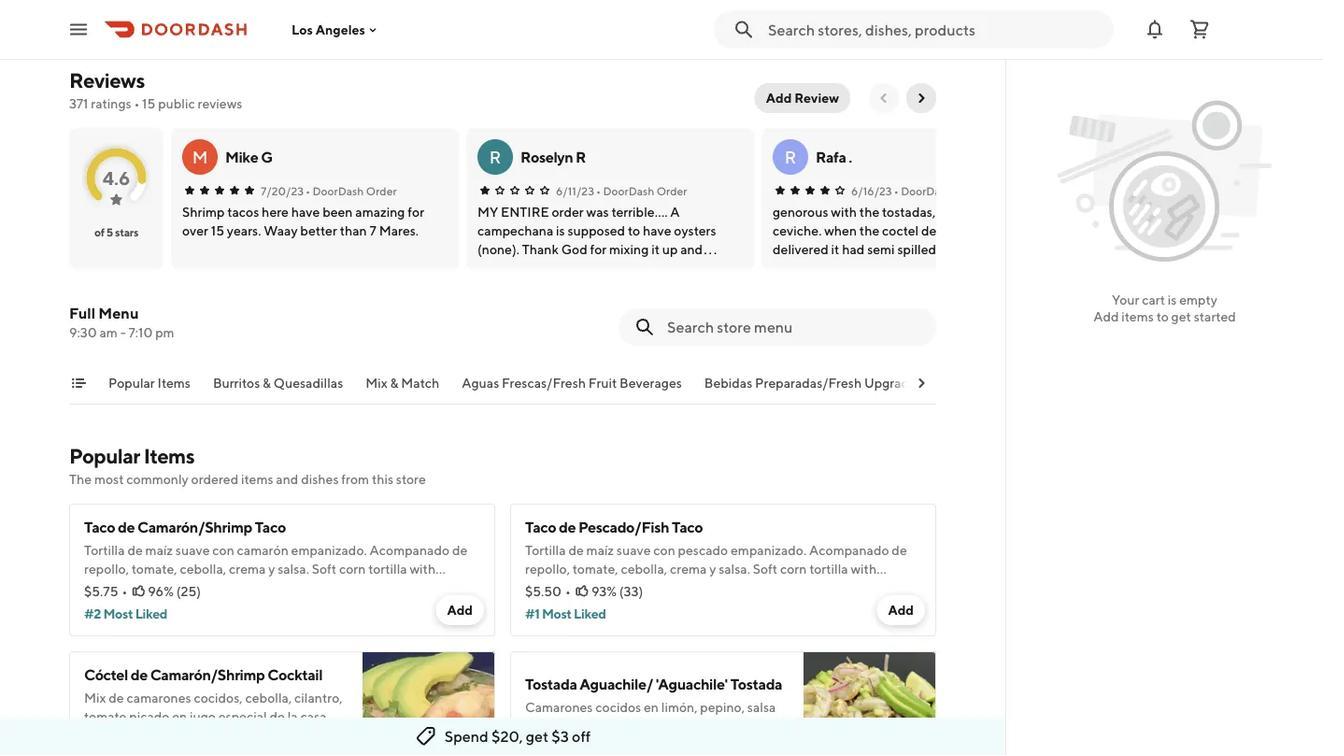 Task type: locate. For each thing, give the bounding box(es) containing it.
1 vertical spatial 93%
[[155, 731, 180, 747]]

maíz up shrimp.
[[145, 543, 173, 558]]

corn inside the taco de pescado/fish taco tortilla de maíz suave con pescado empanizado. acompanado de repollo, tomate, cebolla, crema y salsa. soft corn tortilla with breaded fish. with cabbage, tomato, onion, sour cream and sauce.
[[780, 561, 807, 577]]

93% left "(33)"
[[592, 584, 617, 599]]

1 liked from the left
[[135, 606, 167, 622]]

items right ordered
[[241, 472, 273, 487]]

onion, inside the taco de pescado/fish taco tortilla de maíz suave con pescado empanizado. acompanado de repollo, tomate, cebolla, crema y salsa. soft corn tortilla with breaded fish. with cabbage, tomato, onion, sour cream and sauce.
[[743, 580, 780, 595]]

with for camarón/shrimp
[[183, 580, 213, 595]]

2 breaded from the left
[[525, 580, 575, 595]]

suave for camarón/shrimp
[[176, 543, 210, 558]]

0 horizontal spatial cabbage,
[[215, 580, 270, 595]]

r
[[489, 147, 501, 167], [785, 147, 797, 167], [576, 148, 586, 166]]

2 horizontal spatial r
[[785, 147, 797, 167]]

review
[[795, 90, 839, 106]]

taco up the $5.50
[[525, 518, 556, 536]]

tomato,
[[273, 580, 319, 595], [695, 580, 740, 595]]

$10.95 button
[[69, 0, 217, 48], [365, 0, 512, 48]]

2 add button from the left
[[877, 595, 925, 625]]

2 horizontal spatial • doordash order
[[894, 184, 985, 197]]

93% (33)
[[592, 584, 643, 599]]

0 vertical spatial get
[[1172, 309, 1192, 324]]

0 horizontal spatial salsa.
[[278, 561, 309, 577]]

0 horizontal spatial tortilla
[[368, 561, 407, 577]]

0 horizontal spatial breaded
[[84, 580, 134, 595]]

empanizado.
[[291, 543, 367, 558], [731, 543, 807, 558]]

cabbage, for camarón/shrimp
[[215, 580, 270, 595]]

acompanado inside taco de camarón/shrimp taco tortilla de maíz suave con camarón empanizado. acompanado de repollo, tomate, cebolla, crema y salsa. soft corn tortilla with breaded shrimp. with cabbage, tomato, onion, sour cream and sauce.
[[370, 543, 450, 558]]

0 horizontal spatial tostada
[[525, 675, 577, 693]]

maíz inside taco de camarón/shrimp taco tortilla de maíz suave con camarón empanizado. acompanado de repollo, tomate, cebolla, crema y salsa. soft corn tortilla with breaded shrimp. with cabbage, tomato, onion, sour cream and sauce.
[[145, 543, 173, 558]]

0 horizontal spatial sour
[[361, 580, 386, 595]]

tostada
[[525, 675, 577, 693], [731, 675, 783, 693]]

2 beverages from the left
[[927, 375, 990, 391]]

2 con from the left
[[654, 543, 676, 558]]

with inside the taco de pescado/fish taco tortilla de maíz suave con pescado empanizado. acompanado de repollo, tomate, cebolla, crema y salsa. soft corn tortilla with breaded fish. with cabbage, tomato, onion, sour cream and sauce.
[[605, 580, 635, 595]]

0 vertical spatial camarón/shrimp
[[137, 518, 252, 536]]

0 horizontal spatial $9.95
[[221, 19, 256, 35]]

1 horizontal spatial $9.95
[[811, 19, 846, 35]]

tortilla up the $5.75 •
[[84, 543, 125, 558]]

1 horizontal spatial corn
[[780, 561, 807, 577]]

cebolla, inside taco de camarón/shrimp taco tortilla de maíz suave con camarón empanizado. acompanado de repollo, tomate, cebolla, crema y salsa. soft corn tortilla with breaded shrimp. with cabbage, tomato, onion, sour cream and sauce.
[[180, 561, 226, 577]]

0 horizontal spatial items
[[241, 472, 273, 487]]

& right burritos on the left
[[263, 375, 271, 391]]

empanizado. right pescado
[[731, 543, 807, 558]]

mix
[[366, 375, 388, 391]]

taco down most
[[84, 518, 115, 536]]

1 cabbage, from the left
[[215, 580, 270, 595]]

empanizado. inside taco de camarón/shrimp taco tortilla de maíz suave con camarón empanizado. acompanado de repollo, tomate, cebolla, crema y salsa. soft corn tortilla with breaded shrimp. with cabbage, tomato, onion, sour cream and sauce.
[[291, 543, 367, 558]]

most
[[103, 606, 133, 622], [542, 606, 572, 622]]

0 horizontal spatial • doordash order
[[306, 184, 397, 197]]

cebolla, inside the taco de pescado/fish taco tortilla de maíz suave con pescado empanizado. acompanado de repollo, tomate, cebolla, crema y salsa. soft corn tortilla with breaded fish. with cabbage, tomato, onion, sour cream and sauce.
[[621, 561, 668, 577]]

camarón/shrimp up '(15)'
[[150, 666, 265, 684]]

doordash
[[313, 184, 364, 197], [603, 184, 655, 197], [901, 184, 953, 197]]

breaded up #2 most liked
[[84, 580, 134, 595]]

1 • doordash order from the left
[[306, 184, 397, 197]]

• left 15 at top
[[134, 96, 140, 111]]

stars
[[115, 225, 138, 238]]

cebolla, up "(33)"
[[621, 561, 668, 577]]

items inside popular items the most commonly ordered items and dishes from this store
[[144, 444, 195, 468]]

1 cebolla, from the left
[[180, 561, 226, 577]]

items inside button
[[158, 375, 191, 391]]

beverages inside 'button'
[[620, 375, 682, 391]]

and inside the taco de pescado/fish taco tortilla de maíz suave con pescado empanizado. acompanado de repollo, tomate, cebolla, crema y salsa. soft corn tortilla with breaded fish. with cabbage, tomato, onion, sour cream and sauce.
[[850, 580, 873, 595]]

tostada right 'aguachile'
[[731, 675, 783, 693]]

1 maíz from the left
[[145, 543, 173, 558]]

spend
[[445, 728, 489, 745]]

0 horizontal spatial sauce.
[[84, 599, 121, 614]]

2 acompanado from the left
[[809, 543, 889, 558]]

1 horizontal spatial tortilla
[[810, 561, 848, 577]]

with inside taco de camarón/shrimp taco tortilla de maíz suave con camarón empanizado. acompanado de repollo, tomate, cebolla, crema y salsa. soft corn tortilla with breaded shrimp. with cabbage, tomato, onion, sour cream and sauce.
[[410, 561, 436, 577]]

get right to
[[1172, 309, 1192, 324]]

sour for taco de camarón/shrimp taco
[[361, 580, 386, 595]]

beverages right fruit
[[620, 375, 682, 391]]

0 horizontal spatial onion,
[[321, 580, 358, 595]]

1 horizontal spatial &
[[390, 375, 399, 391]]

0 horizontal spatial get
[[526, 728, 549, 745]]

3 taco from the left
[[525, 518, 556, 536]]

with for taco de camarón/shrimp taco
[[410, 561, 436, 577]]

taco de camarón/shrimp taco tortilla de maíz suave con camarón empanizado. acompanado de repollo, tomate, cebolla, crema y salsa. soft corn tortilla with breaded shrimp. with cabbage, tomato, onion, sour cream and sauce.
[[84, 518, 468, 614]]

$9.95
[[221, 19, 256, 35], [811, 19, 846, 35]]

repollo, for taco de camarón/shrimp taco
[[84, 561, 129, 577]]

3 doordash from the left
[[901, 184, 953, 197]]

1 horizontal spatial 93%
[[592, 584, 617, 599]]

1 acompanado from the left
[[370, 543, 450, 558]]

5
[[106, 225, 113, 238]]

0 horizontal spatial tomato,
[[273, 580, 319, 595]]

1 horizontal spatial tortilla
[[525, 543, 566, 558]]

breaded inside the taco de pescado/fish taco tortilla de maíz suave con pescado empanizado. acompanado de repollo, tomate, cebolla, crema y salsa. soft corn tortilla with breaded fish. with cabbage, tomato, onion, sour cream and sauce.
[[525, 580, 575, 595]]

acompanado for taco de pescado/fish taco
[[809, 543, 889, 558]]

4 taco from the left
[[672, 518, 703, 536]]

with inside the taco de pescado/fish taco tortilla de maíz suave con pescado empanizado. acompanado de repollo, tomate, cebolla, crema y salsa. soft corn tortilla with breaded fish. with cabbage, tomato, onion, sour cream and sauce.
[[851, 561, 877, 577]]

0 vertical spatial 93%
[[592, 584, 617, 599]]

cebolla, up (25)
[[180, 561, 226, 577]]

and inside taco de camarón/shrimp taco tortilla de maíz suave con camarón empanizado. acompanado de repollo, tomate, cebolla, crema y salsa. soft corn tortilla with breaded shrimp. with cabbage, tomato, onion, sour cream and sauce.
[[428, 580, 451, 595]]

$5.75 •
[[84, 584, 127, 599]]

2 onion, from the left
[[743, 580, 780, 595]]

cabbage, down camarón
[[215, 580, 270, 595]]

cream inside the taco de pescado/fish taco tortilla de maíz suave con pescado empanizado. acompanado de repollo, tomate, cebolla, crema y salsa. soft corn tortilla with breaded fish. with cabbage, tomato, onion, sour cream and sauce.
[[811, 580, 847, 595]]

cóctel de camarón/shrimp cocktail image
[[363, 651, 495, 755]]

1 horizontal spatial tomate,
[[573, 561, 618, 577]]

popular inside button
[[108, 375, 155, 391]]

suave inside the taco de pescado/fish taco tortilla de maíz suave con pescado empanizado. acompanado de repollo, tomate, cebolla, crema y salsa. soft corn tortilla with breaded fish. with cabbage, tomato, onion, sour cream and sauce.
[[617, 543, 651, 558]]

aguas frescas/fresh fruit beverages
[[462, 375, 682, 391]]

2 tomate, from the left
[[573, 561, 618, 577]]

burritos & quesadillas
[[213, 375, 343, 391]]

soft inside the taco de pescado/fish taco tortilla de maíz suave con pescado empanizado. acompanado de repollo, tomate, cebolla, crema y salsa. soft corn tortilla with breaded fish. with cabbage, tomato, onion, sour cream and sauce.
[[753, 561, 778, 577]]

0 horizontal spatial tortilla
[[84, 543, 125, 558]]

1 horizontal spatial with
[[851, 561, 877, 577]]

1 onion, from the left
[[321, 580, 358, 595]]

1 vertical spatial sauce.
[[84, 599, 121, 614]]

crema inside the taco de pescado/fish taco tortilla de maíz suave con pescado empanizado. acompanado de repollo, tomate, cebolla, crema y salsa. soft corn tortilla with breaded fish. with cabbage, tomato, onion, sour cream and sauce.
[[670, 561, 707, 577]]

r left rafa at the top
[[785, 147, 797, 167]]

1 y from the left
[[268, 561, 275, 577]]

2 repollo, from the left
[[525, 561, 570, 577]]

tostada up $3
[[525, 675, 577, 693]]

r right roselyn
[[576, 148, 586, 166]]

camarón/shrimp
[[137, 518, 252, 536], [150, 666, 265, 684]]

m
[[192, 147, 208, 167]]

2 cebolla, from the left
[[621, 561, 668, 577]]

items
[[1122, 309, 1154, 324], [241, 472, 273, 487]]

0 vertical spatial items
[[1122, 309, 1154, 324]]

suave inside taco de camarón/shrimp taco tortilla de maíz suave con camarón empanizado. acompanado de repollo, tomate, cebolla, crema y salsa. soft corn tortilla with breaded shrimp. with cabbage, tomato, onion, sour cream and sauce.
[[176, 543, 210, 558]]

1 cream from the left
[[389, 580, 426, 595]]

crema down camarón
[[229, 561, 266, 577]]

1 $9.95 button from the left
[[217, 0, 365, 48]]

#1
[[525, 606, 540, 622]]

1 tortilla from the left
[[368, 561, 407, 577]]

0 horizontal spatial 93%
[[155, 731, 180, 747]]

2 horizontal spatial doordash
[[901, 184, 953, 197]]

1 crema from the left
[[229, 561, 266, 577]]

sauce. inside the taco de pescado/fish taco tortilla de maíz suave con pescado empanizado. acompanado de repollo, tomate, cebolla, crema y salsa. soft corn tortilla with breaded fish. with cabbage, tomato, onion, sour cream and sauce.
[[875, 580, 912, 595]]

1 horizontal spatial liked
[[574, 606, 606, 622]]

(15)
[[183, 731, 205, 747]]

public
[[158, 96, 195, 111]]

tomato, for taco de camarón/shrimp taco
[[273, 580, 319, 595]]

0 vertical spatial sauce.
[[875, 580, 912, 595]]

get left $3
[[526, 728, 549, 745]]

$9.95 up review
[[811, 19, 846, 35]]

cream for taco de pescado/fish taco
[[811, 580, 847, 595]]

0 horizontal spatial doordash
[[313, 184, 364, 197]]

1 suave from the left
[[176, 543, 210, 558]]

0 horizontal spatial y
[[268, 561, 275, 577]]

salsa. inside taco de camarón/shrimp taco tortilla de maíz suave con camarón empanizado. acompanado de repollo, tomate, cebolla, crema y salsa. soft corn tortilla with breaded shrimp. with cabbage, tomato, onion, sour cream and sauce.
[[278, 561, 309, 577]]

1 horizontal spatial most
[[542, 606, 572, 622]]

tomate, up shrimp.
[[132, 561, 177, 577]]

0 horizontal spatial $10.95 button
[[69, 0, 217, 48]]

1 con from the left
[[212, 543, 234, 558]]

from
[[341, 472, 369, 487]]

camarón/shrimp inside taco de camarón/shrimp taco tortilla de maíz suave con camarón empanizado. acompanado de repollo, tomate, cebolla, crema y salsa. soft corn tortilla with breaded shrimp. with cabbage, tomato, onion, sour cream and sauce.
[[137, 518, 252, 536]]

1 horizontal spatial onion,
[[743, 580, 780, 595]]

2 order from the left
[[657, 184, 687, 197]]

• doordash order
[[306, 184, 397, 197], [596, 184, 687, 197], [894, 184, 985, 197]]

1 with from the left
[[410, 561, 436, 577]]

corn for taco de camarón/shrimp taco
[[339, 561, 366, 577]]

tortilla for taco de pescado/fish taco
[[810, 561, 848, 577]]

1 doordash from the left
[[313, 184, 364, 197]]

with right fish.
[[605, 580, 635, 595]]

tomato, down pescado
[[695, 580, 740, 595]]

salsa. for taco de pescado/fish taco
[[719, 561, 750, 577]]

doordash right 6/11/23
[[603, 184, 655, 197]]

& inside button
[[263, 375, 271, 391]]

2 liked from the left
[[574, 606, 606, 622]]

sour
[[361, 580, 386, 595], [782, 580, 808, 595]]

repollo, inside taco de camarón/shrimp taco tortilla de maíz suave con camarón empanizado. acompanado de repollo, tomate, cebolla, crema y salsa. soft corn tortilla with breaded shrimp. with cabbage, tomato, onion, sour cream and sauce.
[[84, 561, 129, 577]]

0 horizontal spatial tomate,
[[132, 561, 177, 577]]

maíz down the pescado/fish
[[587, 543, 614, 558]]

am
[[100, 325, 118, 340]]

• right 7/20/23
[[306, 184, 310, 197]]

y inside taco de camarón/shrimp taco tortilla de maíz suave con camarón empanizado. acompanado de repollo, tomate, cebolla, crema y salsa. soft corn tortilla with breaded shrimp. with cabbage, tomato, onion, sour cream and sauce.
[[268, 561, 275, 577]]

1 horizontal spatial items
[[1122, 309, 1154, 324]]

con left pescado
[[654, 543, 676, 558]]

(25)
[[176, 584, 201, 599]]

1 vertical spatial camarón/shrimp
[[150, 666, 265, 684]]

2 taco from the left
[[255, 518, 286, 536]]

acompanado inside the taco de pescado/fish taco tortilla de maíz suave con pescado empanizado. acompanado de repollo, tomate, cebolla, crema y salsa. soft corn tortilla with breaded fish. with cabbage, tomato, onion, sour cream and sauce.
[[809, 543, 889, 558]]

2 horizontal spatial and
[[850, 580, 873, 595]]

$10.95
[[73, 19, 114, 35], [368, 19, 410, 35], [84, 731, 125, 747]]

items
[[158, 375, 191, 391], [144, 444, 195, 468]]

• doordash order right 6/16/23
[[894, 184, 985, 197]]

1 horizontal spatial doordash
[[603, 184, 655, 197]]

breaded
[[84, 580, 134, 595], [525, 580, 575, 595]]

1 & from the left
[[263, 375, 271, 391]]

cream inside taco de camarón/shrimp taco tortilla de maíz suave con camarón empanizado. acompanado de repollo, tomate, cebolla, crema y salsa. soft corn tortilla with breaded shrimp. with cabbage, tomato, onion, sour cream and sauce.
[[389, 580, 426, 595]]

burritos & quesadillas button
[[213, 374, 343, 404]]

(33)
[[619, 584, 643, 599]]

2 soft from the left
[[753, 561, 778, 577]]

most down $5.50 • on the left bottom of page
[[542, 606, 572, 622]]

order for g
[[366, 184, 397, 197]]

1 horizontal spatial crema
[[670, 561, 707, 577]]

1 horizontal spatial $9.95 button
[[808, 0, 955, 48]]

items for popular items
[[158, 375, 191, 391]]

cebolla,
[[180, 561, 226, 577], [621, 561, 668, 577]]

with for taco de pescado/fish taco
[[851, 561, 877, 577]]

0 horizontal spatial and
[[276, 472, 298, 487]]

show menu categories image
[[71, 376, 86, 391]]

next image
[[914, 91, 929, 106]]

cabbage, inside taco de camarón/shrimp taco tortilla de maíz suave con camarón empanizado. acompanado de repollo, tomate, cebolla, crema y salsa. soft corn tortilla with breaded shrimp. with cabbage, tomato, onion, sour cream and sauce.
[[215, 580, 270, 595]]

corn inside taco de camarón/shrimp taco tortilla de maíz suave con camarón empanizado. acompanado de repollo, tomate, cebolla, crema y salsa. soft corn tortilla with breaded shrimp. with cabbage, tomato, onion, sour cream and sauce.
[[339, 561, 366, 577]]

1 horizontal spatial r
[[576, 148, 586, 166]]

96%
[[148, 584, 174, 599]]

1 horizontal spatial • doordash order
[[596, 184, 687, 197]]

cebolla, for camarón/shrimp
[[180, 561, 226, 577]]

tomate, up fish.
[[573, 561, 618, 577]]

sour inside taco de camarón/shrimp taco tortilla de maíz suave con camarón empanizado. acompanado de repollo, tomate, cebolla, crema y salsa. soft corn tortilla with breaded shrimp. with cabbage, tomato, onion, sour cream and sauce.
[[361, 580, 386, 595]]

and inside popular items the most commonly ordered items and dishes from this store
[[276, 472, 298, 487]]

0 horizontal spatial &
[[263, 375, 271, 391]]

2 tortilla from the left
[[525, 543, 566, 558]]

onion, for taco de pescado/fish taco
[[743, 580, 780, 595]]

0 horizontal spatial acompanado
[[370, 543, 450, 558]]

2 doordash from the left
[[603, 184, 655, 197]]

onion,
[[321, 580, 358, 595], [743, 580, 780, 595]]

$9.95 left los
[[221, 19, 256, 35]]

cabbage, inside the taco de pescado/fish taco tortilla de maíz suave con pescado empanizado. acompanado de repollo, tomate, cebolla, crema y salsa. soft corn tortilla with breaded fish. with cabbage, tomato, onion, sour cream and sauce.
[[637, 580, 692, 595]]

tortilla up the $5.50
[[525, 543, 566, 558]]

repollo,
[[84, 561, 129, 577], [525, 561, 570, 577]]

2 with from the left
[[851, 561, 877, 577]]

empanizado. for taco de camarón/shrimp taco
[[291, 543, 367, 558]]

with right the 96%
[[183, 580, 213, 595]]

salsa. down pescado
[[719, 561, 750, 577]]

2 • doordash order from the left
[[596, 184, 687, 197]]

1 horizontal spatial y
[[710, 561, 716, 577]]

2 corn from the left
[[780, 561, 807, 577]]

0 horizontal spatial with
[[410, 561, 436, 577]]

0 horizontal spatial crema
[[229, 561, 266, 577]]

• right 6/11/23
[[596, 184, 601, 197]]

cóctel de camarón/shrimp cocktail
[[84, 666, 323, 684]]

1 horizontal spatial maíz
[[587, 543, 614, 558]]

0 horizontal spatial beverages
[[620, 375, 682, 391]]

add button
[[436, 595, 484, 625], [877, 595, 925, 625]]

1 horizontal spatial sauce.
[[875, 580, 912, 595]]

1 horizontal spatial $10.95 button
[[365, 0, 512, 48]]

$10.95 right angeles
[[368, 19, 410, 35]]

liked down fish.
[[574, 606, 606, 622]]

1 breaded from the left
[[84, 580, 134, 595]]

fruit
[[589, 375, 617, 391]]

beverages for bebidas preparadas/fresh upgraded beverages
[[927, 375, 990, 391]]

tortilla
[[84, 543, 125, 558], [525, 543, 566, 558]]

#2
[[84, 606, 101, 622]]

empanizado. for taco de pescado/fish taco
[[731, 543, 807, 558]]

2 tomato, from the left
[[695, 580, 740, 595]]

1 vertical spatial get
[[526, 728, 549, 745]]

$3
[[552, 728, 569, 745]]

cream
[[389, 580, 426, 595], [811, 580, 847, 595]]

1 horizontal spatial empanizado.
[[731, 543, 807, 558]]

and
[[276, 472, 298, 487], [428, 580, 451, 595], [850, 580, 873, 595]]

with inside taco de camarón/shrimp taco tortilla de maíz suave con camarón empanizado. acompanado de repollo, tomate, cebolla, crema y salsa. soft corn tortilla with breaded shrimp. with cabbage, tomato, onion, sour cream and sauce.
[[183, 580, 213, 595]]

1 tomate, from the left
[[132, 561, 177, 577]]

0 horizontal spatial order
[[366, 184, 397, 197]]

de
[[118, 518, 135, 536], [559, 518, 576, 536], [127, 543, 143, 558], [452, 543, 468, 558], [569, 543, 584, 558], [892, 543, 907, 558], [131, 666, 148, 684]]

1 empanizado. from the left
[[291, 543, 367, 558]]

tostada aguachile/ 'aguachile' tostada image
[[804, 651, 937, 755]]

0 horizontal spatial con
[[212, 543, 234, 558]]

0 horizontal spatial cebolla,
[[180, 561, 226, 577]]

2 y from the left
[[710, 561, 716, 577]]

taco
[[84, 518, 115, 536], [255, 518, 286, 536], [525, 518, 556, 536], [672, 518, 703, 536]]

1 horizontal spatial order
[[657, 184, 687, 197]]

onion, inside taco de camarón/shrimp taco tortilla de maíz suave con camarón empanizado. acompanado de repollo, tomate, cebolla, crema y salsa. soft corn tortilla with breaded shrimp. with cabbage, tomato, onion, sour cream and sauce.
[[321, 580, 358, 595]]

suave down the pescado/fish
[[617, 543, 651, 558]]

1 horizontal spatial with
[[605, 580, 635, 595]]

popular inside popular items the most commonly ordered items and dishes from this store
[[69, 444, 140, 468]]

93%
[[592, 584, 617, 599], [155, 731, 180, 747]]

1 add button from the left
[[436, 595, 484, 625]]

• right 6/16/23
[[894, 184, 899, 197]]

breaded for taco de camarón/shrimp taco
[[84, 580, 134, 595]]

2 & from the left
[[390, 375, 399, 391]]

0 horizontal spatial repollo,
[[84, 561, 129, 577]]

crema down pescado
[[670, 561, 707, 577]]

2 sour from the left
[[782, 580, 808, 595]]

0 horizontal spatial corn
[[339, 561, 366, 577]]

1 horizontal spatial cabbage,
[[637, 580, 692, 595]]

1 horizontal spatial add button
[[877, 595, 925, 625]]

mix & match button
[[366, 374, 440, 404]]

7/20/23
[[261, 184, 304, 197]]

1 horizontal spatial salsa.
[[719, 561, 750, 577]]

cabbage,
[[215, 580, 270, 595], [637, 580, 692, 595]]

1 horizontal spatial soft
[[753, 561, 778, 577]]

y inside the taco de pescado/fish taco tortilla de maíz suave con pescado empanizado. acompanado de repollo, tomate, cebolla, crema y salsa. soft corn tortilla with breaded fish. with cabbage, tomato, onion, sour cream and sauce.
[[710, 561, 716, 577]]

sauce. for taco de pescado/fish taco
[[875, 580, 912, 595]]

1 horizontal spatial tomato,
[[695, 580, 740, 595]]

soft inside taco de camarón/shrimp taco tortilla de maíz suave con camarón empanizado. acompanado de repollo, tomate, cebolla, crema y salsa. soft corn tortilla with breaded shrimp. with cabbage, tomato, onion, sour cream and sauce.
[[312, 561, 337, 577]]

1 vertical spatial items
[[144, 444, 195, 468]]

taco up pescado
[[672, 518, 703, 536]]

tortilla inside the taco de pescado/fish taco tortilla de maíz suave con pescado empanizado. acompanado de repollo, tomate, cebolla, crema y salsa. soft corn tortilla with breaded fish. with cabbage, tomato, onion, sour cream and sauce.
[[525, 543, 566, 558]]

1 horizontal spatial breaded
[[525, 580, 575, 595]]

beverages right "upgraded"
[[927, 375, 990, 391]]

0 horizontal spatial r
[[489, 147, 501, 167]]

repollo, inside the taco de pescado/fish taco tortilla de maíz suave con pescado empanizado. acompanado de repollo, tomate, cebolla, crema y salsa. soft corn tortilla with breaded fish. with cabbage, tomato, onion, sour cream and sauce.
[[525, 561, 570, 577]]

items down your at the right
[[1122, 309, 1154, 324]]

0 horizontal spatial add button
[[436, 595, 484, 625]]

breaded up #1 most liked
[[525, 580, 575, 595]]

repollo, up the $5.75 •
[[84, 561, 129, 577]]

1 horizontal spatial cream
[[811, 580, 847, 595]]

most
[[94, 472, 124, 487]]

salsa. inside the taco de pescado/fish taco tortilla de maíz suave con pescado empanizado. acompanado de repollo, tomate, cebolla, crema y salsa. soft corn tortilla with breaded fish. with cabbage, tomato, onion, sour cream and sauce.
[[719, 561, 750, 577]]

1 beverages from the left
[[620, 375, 682, 391]]

empanizado. right camarón
[[291, 543, 367, 558]]

•
[[134, 96, 140, 111], [306, 184, 310, 197], [596, 184, 601, 197], [894, 184, 899, 197], [122, 584, 127, 599], [566, 584, 571, 599], [129, 731, 135, 747]]

open menu image
[[67, 18, 90, 41]]

doordash right 6/16/23
[[901, 184, 953, 197]]

1 tomato, from the left
[[273, 580, 319, 595]]

bebidas preparadas/fresh upgraded beverages button
[[705, 374, 990, 404]]

salsa. down camarón
[[278, 561, 309, 577]]

2 cabbage, from the left
[[637, 580, 692, 595]]

1 horizontal spatial cebolla,
[[621, 561, 668, 577]]

0 horizontal spatial soft
[[312, 561, 337, 577]]

cabbage, for pescado/fish
[[637, 580, 692, 595]]

2 with from the left
[[605, 580, 635, 595]]

tomate,
[[132, 561, 177, 577], [573, 561, 618, 577]]

con for camarón/shrimp
[[212, 543, 234, 558]]

1 horizontal spatial and
[[428, 580, 451, 595]]

con inside taco de camarón/shrimp taco tortilla de maíz suave con camarón empanizado. acompanado de repollo, tomate, cebolla, crema y salsa. soft corn tortilla with breaded shrimp. with cabbage, tomato, onion, sour cream and sauce.
[[212, 543, 234, 558]]

0 horizontal spatial with
[[183, 580, 213, 595]]

1 horizontal spatial tostada
[[731, 675, 783, 693]]

y down camarón
[[268, 561, 275, 577]]

tomate, inside taco de camarón/shrimp taco tortilla de maíz suave con camarón empanizado. acompanado de repollo, tomate, cebolla, crema y salsa. soft corn tortilla with breaded shrimp. with cabbage, tomato, onion, sour cream and sauce.
[[132, 561, 177, 577]]

popular up most
[[69, 444, 140, 468]]

1 horizontal spatial acompanado
[[809, 543, 889, 558]]

camarón/shrimp down ordered
[[137, 518, 252, 536]]

sour for taco de pescado/fish taco
[[782, 580, 808, 595]]

r for roselyn r
[[489, 147, 501, 167]]

3 • doordash order from the left
[[894, 184, 985, 197]]

reviews link
[[69, 68, 145, 93]]

doordash for mike g
[[313, 184, 364, 197]]

beverages inside button
[[927, 375, 990, 391]]

• doordash order right 7/20/23
[[306, 184, 397, 197]]

suave up (25)
[[176, 543, 210, 558]]

1 with from the left
[[183, 580, 213, 595]]

sour inside the taco de pescado/fish taco tortilla de maíz suave con pescado empanizado. acompanado de repollo, tomate, cebolla, crema y salsa. soft corn tortilla with breaded fish. with cabbage, tomato, onion, sour cream and sauce.
[[782, 580, 808, 595]]

1 horizontal spatial beverages
[[927, 375, 990, 391]]

most right #2
[[103, 606, 133, 622]]

add inside button
[[766, 90, 792, 106]]

1 horizontal spatial con
[[654, 543, 676, 558]]

1 horizontal spatial suave
[[617, 543, 651, 558]]

tomato, inside the taco de pescado/fish taco tortilla de maíz suave con pescado empanizado. acompanado de repollo, tomate, cebolla, crema y salsa. soft corn tortilla with breaded fish. with cabbage, tomato, onion, sour cream and sauce.
[[695, 580, 740, 595]]

1 soft from the left
[[312, 561, 337, 577]]

1 corn from the left
[[339, 561, 366, 577]]

y down pescado
[[710, 561, 716, 577]]

items up commonly
[[144, 444, 195, 468]]

rafa .
[[816, 148, 852, 166]]

0 horizontal spatial most
[[103, 606, 133, 622]]

tortilla inside taco de camarón/shrimp taco tortilla de maíz suave con camarón empanizado. acompanado de repollo, tomate, cebolla, crema y salsa. soft corn tortilla with breaded shrimp. with cabbage, tomato, onion, sour cream and sauce.
[[84, 543, 125, 558]]

2 $9.95 button from the left
[[808, 0, 955, 48]]

tomato, inside taco de camarón/shrimp taco tortilla de maíz suave con camarón empanizado. acompanado de repollo, tomate, cebolla, crema y salsa. soft corn tortilla with breaded shrimp. with cabbage, tomato, onion, sour cream and sauce.
[[273, 580, 319, 595]]

soft for taco de camarón/shrimp taco
[[312, 561, 337, 577]]

sauce. inside taco de camarón/shrimp taco tortilla de maíz suave con camarón empanizado. acompanado de repollo, tomate, cebolla, crema y salsa. soft corn tortilla with breaded shrimp. with cabbage, tomato, onion, sour cream and sauce.
[[84, 599, 121, 614]]

2 cream from the left
[[811, 580, 847, 595]]

most for camarón/shrimp
[[103, 606, 133, 622]]

1 salsa. from the left
[[278, 561, 309, 577]]

maíz inside the taco de pescado/fish taco tortilla de maíz suave con pescado empanizado. acompanado de repollo, tomate, cebolla, crema y salsa. soft corn tortilla with breaded fish. with cabbage, tomato, onion, sour cream and sauce.
[[587, 543, 614, 558]]

2 horizontal spatial order
[[955, 184, 985, 197]]

add inside your cart is empty add items to get started
[[1094, 309, 1119, 324]]

2 tortilla from the left
[[810, 561, 848, 577]]

1 sour from the left
[[361, 580, 386, 595]]

doordash right 7/20/23
[[313, 184, 364, 197]]

0 horizontal spatial cream
[[389, 580, 426, 595]]

con inside the taco de pescado/fish taco tortilla de maíz suave con pescado empanizado. acompanado de repollo, tomate, cebolla, crema y salsa. soft corn tortilla with breaded fish. with cabbage, tomato, onion, sour cream and sauce.
[[654, 543, 676, 558]]

tomate, inside the taco de pescado/fish taco tortilla de maíz suave con pescado empanizado. acompanado de repollo, tomate, cebolla, crema y salsa. soft corn tortilla with breaded fish. with cabbage, tomato, onion, sour cream and sauce.
[[573, 561, 618, 577]]

1 most from the left
[[103, 606, 133, 622]]

2 empanizado. from the left
[[731, 543, 807, 558]]

beverages
[[620, 375, 682, 391], [927, 375, 990, 391]]

0 vertical spatial items
[[158, 375, 191, 391]]

tortilla
[[368, 561, 407, 577], [810, 561, 848, 577]]

liked down the 96%
[[135, 606, 167, 622]]

1 order from the left
[[366, 184, 397, 197]]

1 horizontal spatial sour
[[782, 580, 808, 595]]

1 horizontal spatial repollo,
[[525, 561, 570, 577]]

camarón/shrimp for cocktail
[[150, 666, 265, 684]]

r left roselyn
[[489, 147, 501, 167]]

2 most from the left
[[542, 606, 572, 622]]

empty
[[1180, 292, 1218, 308]]

crema inside taco de camarón/shrimp taco tortilla de maíz suave con camarón empanizado. acompanado de repollo, tomate, cebolla, crema y salsa. soft corn tortilla with breaded shrimp. with cabbage, tomato, onion, sour cream and sauce.
[[229, 561, 266, 577]]

1 vertical spatial items
[[241, 472, 273, 487]]

maíz for camarón/shrimp
[[145, 543, 173, 558]]

0 horizontal spatial $9.95 button
[[217, 0, 365, 48]]

0 vertical spatial popular
[[108, 375, 155, 391]]

2 crema from the left
[[670, 561, 707, 577]]

0 horizontal spatial empanizado.
[[291, 543, 367, 558]]

1 repollo, from the left
[[84, 561, 129, 577]]

9:30
[[69, 325, 97, 340]]

0 horizontal spatial suave
[[176, 543, 210, 558]]

& right mix
[[390, 375, 399, 391]]

3 order from the left
[[955, 184, 985, 197]]

tortilla inside taco de camarón/shrimp taco tortilla de maíz suave con camarón empanizado. acompanado de repollo, tomate, cebolla, crema y salsa. soft corn tortilla with breaded shrimp. with cabbage, tomato, onion, sour cream and sauce.
[[368, 561, 407, 577]]

93% left '(15)'
[[155, 731, 180, 747]]

& inside button
[[390, 375, 399, 391]]

items down pm
[[158, 375, 191, 391]]

tortilla inside the taco de pescado/fish taco tortilla de maíz suave con pescado empanizado. acompanado de repollo, tomate, cebolla, crema y salsa. soft corn tortilla with breaded fish. with cabbage, tomato, onion, sour cream and sauce.
[[810, 561, 848, 577]]

con left camarón
[[212, 543, 234, 558]]

1 vertical spatial popular
[[69, 444, 140, 468]]

1 horizontal spatial get
[[1172, 309, 1192, 324]]

cabbage, down pescado
[[637, 580, 692, 595]]

empanizado. inside the taco de pescado/fish taco tortilla de maíz suave con pescado empanizado. acompanado de repollo, tomate, cebolla, crema y salsa. soft corn tortilla with breaded fish. with cabbage, tomato, onion, sour cream and sauce.
[[731, 543, 807, 558]]

#1 most liked
[[525, 606, 606, 622]]

pescado
[[678, 543, 728, 558]]

repollo, up $5.50 • on the left bottom of page
[[525, 561, 570, 577]]

1 tortilla from the left
[[84, 543, 125, 558]]

0 horizontal spatial maíz
[[145, 543, 173, 558]]

breaded inside taco de camarón/shrimp taco tortilla de maíz suave con camarón empanizado. acompanado de repollo, tomate, cebolla, crema y salsa. soft corn tortilla with breaded shrimp. with cabbage, tomato, onion, sour cream and sauce.
[[84, 580, 134, 595]]

1 tostada from the left
[[525, 675, 577, 693]]

2 maíz from the left
[[587, 543, 614, 558]]

2 suave from the left
[[617, 543, 651, 558]]

tomato, down camarón
[[273, 580, 319, 595]]

• doordash order right 6/11/23
[[596, 184, 687, 197]]

dishes
[[301, 472, 339, 487]]

pescado/fish
[[579, 518, 669, 536]]

popular down "-"
[[108, 375, 155, 391]]

add
[[766, 90, 792, 106], [1094, 309, 1119, 324], [447, 602, 473, 618], [888, 602, 914, 618]]

6/11/23
[[556, 184, 594, 197]]

taco up camarón
[[255, 518, 286, 536]]

2 salsa. from the left
[[719, 561, 750, 577]]

4.6
[[103, 167, 130, 189]]

salsa. for taco de camarón/shrimp taco
[[278, 561, 309, 577]]



Task type: vqa. For each thing, say whether or not it's contained in the screenshot.
'10 Wings'
no



Task type: describe. For each thing, give the bounding box(es) containing it.
$5.50 •
[[525, 584, 571, 599]]

roselyn r
[[521, 148, 586, 166]]

$10.95 down "cóctel"
[[84, 731, 125, 747]]

93% for taco de pescado/fish taco
[[592, 584, 617, 599]]

aguachile/
[[580, 675, 653, 693]]

& for burritos
[[263, 375, 271, 391]]

$5.75
[[84, 584, 118, 599]]

of
[[94, 225, 104, 238]]

$20,
[[492, 728, 523, 745]]

ordered
[[191, 472, 239, 487]]

$5.50
[[525, 584, 562, 599]]

y for taco de pescado/fish taco
[[710, 561, 716, 577]]

$10.95 •
[[84, 731, 135, 747]]

y for taco de camarón/shrimp taco
[[268, 561, 275, 577]]

• up #2 most liked
[[122, 584, 127, 599]]

los angeles button
[[292, 22, 380, 37]]

this
[[372, 472, 394, 487]]

burritos
[[213, 375, 260, 391]]

reviews
[[69, 68, 145, 93]]

soft for taco de pescado/fish taco
[[753, 561, 778, 577]]

off
[[572, 728, 591, 745]]

• doordash order for rafa .
[[894, 184, 985, 197]]

popular items
[[108, 375, 191, 391]]

& for mix
[[390, 375, 399, 391]]

popular for popular items
[[108, 375, 155, 391]]

most for pescado/fish
[[542, 606, 572, 622]]

acompanado for taco de camarón/shrimp taco
[[370, 543, 450, 558]]

spend $20, get $3 off
[[445, 728, 591, 745]]

shrimp.
[[137, 580, 180, 595]]

reviews 371 ratings • 15 public reviews
[[69, 68, 242, 111]]

bebidas preparadas/fresh upgraded beverages
[[705, 375, 990, 391]]

liked for pescado/fish
[[574, 606, 606, 622]]

aguas frescas/fresh fruit beverages button
[[462, 374, 682, 404]]

fish.
[[578, 580, 602, 595]]

Item Search search field
[[667, 317, 922, 337]]

1 $9.95 from the left
[[221, 19, 256, 35]]

tortilla for taco de camarón/shrimp taco
[[368, 561, 407, 577]]

frescas/fresh
[[502, 375, 586, 391]]

with for pescado/fish
[[605, 580, 635, 595]]

repollo, for taco de pescado/fish taco
[[525, 561, 570, 577]]

15
[[142, 96, 155, 111]]

maíz for pescado/fish
[[587, 543, 614, 558]]

mike
[[225, 148, 258, 166]]

your cart is empty add items to get started
[[1094, 292, 1236, 324]]

2 $10.95 button from the left
[[365, 0, 512, 48]]

previous image
[[877, 91, 892, 106]]

doordash for rafa .
[[901, 184, 953, 197]]

371
[[69, 96, 88, 111]]

-
[[120, 325, 126, 340]]

started
[[1194, 309, 1236, 324]]

1 taco from the left
[[84, 518, 115, 536]]

1 $10.95 button from the left
[[69, 0, 217, 48]]

rafa
[[816, 148, 846, 166]]

con for pescado/fish
[[654, 543, 676, 558]]

6/16/23
[[851, 184, 892, 197]]

tortilla for taco de camarón/shrimp taco
[[84, 543, 125, 558]]

order for r
[[657, 184, 687, 197]]

reviews
[[198, 96, 242, 111]]

$10.95 up reviews
[[73, 19, 114, 35]]

93% for cóctel de camarón/shrimp cocktail
[[155, 731, 180, 747]]

sauce. for taco de camarón/shrimp taco
[[84, 599, 121, 614]]

camarón/shrimp for taco
[[137, 518, 252, 536]]

corn for taco de pescado/fish taco
[[780, 561, 807, 577]]

quesadillas
[[274, 375, 343, 391]]

• left 93% (15) at the left bottom of page
[[129, 731, 135, 747]]

order for .
[[955, 184, 985, 197]]

popular items the most commonly ordered items and dishes from this store
[[69, 444, 426, 487]]

.
[[849, 148, 852, 166]]

beverages for aguas frescas/fresh fruit beverages
[[620, 375, 682, 391]]

suave for pescado/fish
[[617, 543, 651, 558]]

crema for camarón/shrimp
[[229, 561, 266, 577]]

r for rafa .
[[785, 147, 797, 167]]

• doordash order for mike g
[[306, 184, 397, 197]]

2 tostada from the left
[[731, 675, 783, 693]]

93% (15)
[[155, 731, 205, 747]]

#2 most liked
[[84, 606, 167, 622]]

angeles
[[316, 22, 365, 37]]

pm
[[155, 325, 174, 340]]

camarón
[[237, 543, 289, 558]]

items for popular items the most commonly ordered items and dishes from this store
[[144, 444, 195, 468]]

add review button
[[755, 83, 851, 113]]

mike g
[[225, 148, 273, 166]]

ratings
[[91, 96, 131, 111]]

onion, for taco de camarón/shrimp taco
[[321, 580, 358, 595]]

items inside your cart is empty add items to get started
[[1122, 309, 1154, 324]]

and for taco de camarón/shrimp taco
[[428, 580, 451, 595]]

• inside reviews 371 ratings • 15 public reviews
[[134, 96, 140, 111]]

preparadas/fresh
[[755, 375, 862, 391]]

aguas
[[462, 375, 499, 391]]

add button for taco de pescado/fish taco
[[877, 595, 925, 625]]

los
[[292, 22, 313, 37]]

crema for pescado/fish
[[670, 561, 707, 577]]

add button for taco de camarón/shrimp taco
[[436, 595, 484, 625]]

tomato, for taco de pescado/fish taco
[[695, 580, 740, 595]]

your
[[1112, 292, 1140, 308]]

match
[[401, 375, 440, 391]]

cream for taco de camarón/shrimp taco
[[389, 580, 426, 595]]

scroll menu navigation right image
[[914, 376, 929, 391]]

get inside your cart is empty add items to get started
[[1172, 309, 1192, 324]]

breaded for taco de pescado/fish taco
[[525, 580, 575, 595]]

liked for camarón/shrimp
[[135, 606, 167, 622]]

cebolla, for pescado/fish
[[621, 561, 668, 577]]

popular for popular items the most commonly ordered items and dishes from this store
[[69, 444, 140, 468]]

tostada aguachile/ 'aguachile' tostada
[[525, 675, 783, 693]]

• doordash order for roselyn r
[[596, 184, 687, 197]]

tortilla for taco de pescado/fish taco
[[525, 543, 566, 558]]

'aguachile'
[[656, 675, 728, 693]]

roselyn
[[521, 148, 573, 166]]

• left fish.
[[566, 584, 571, 599]]

7:10
[[129, 325, 153, 340]]

cóctel
[[84, 666, 128, 684]]

mix & match
[[366, 375, 440, 391]]

and for taco de pescado/fish taco
[[850, 580, 873, 595]]

taco de pescado/fish taco tortilla de maíz suave con pescado empanizado. acompanado de repollo, tomate, cebolla, crema y salsa. soft corn tortilla with breaded fish. with cabbage, tomato, onion, sour cream and sauce.
[[525, 518, 912, 595]]

the
[[69, 472, 92, 487]]

2 $9.95 from the left
[[811, 19, 846, 35]]

0 items, open order cart image
[[1189, 18, 1211, 41]]

items inside popular items the most commonly ordered items and dishes from this store
[[241, 472, 273, 487]]

popular items button
[[108, 374, 191, 404]]

store
[[396, 472, 426, 487]]

commonly
[[126, 472, 189, 487]]

menu
[[98, 304, 139, 322]]

full
[[69, 304, 95, 322]]

to
[[1157, 309, 1169, 324]]

96% (25)
[[148, 584, 201, 599]]

tomate, for pescado/fish
[[573, 561, 618, 577]]

Store search: begin typing to search for stores available on DoorDash text field
[[768, 19, 1103, 40]]

g
[[261, 148, 273, 166]]

tomate, for camarón/shrimp
[[132, 561, 177, 577]]

notification bell image
[[1144, 18, 1166, 41]]

cart
[[1142, 292, 1166, 308]]

is
[[1168, 292, 1177, 308]]

doordash for roselyn r
[[603, 184, 655, 197]]



